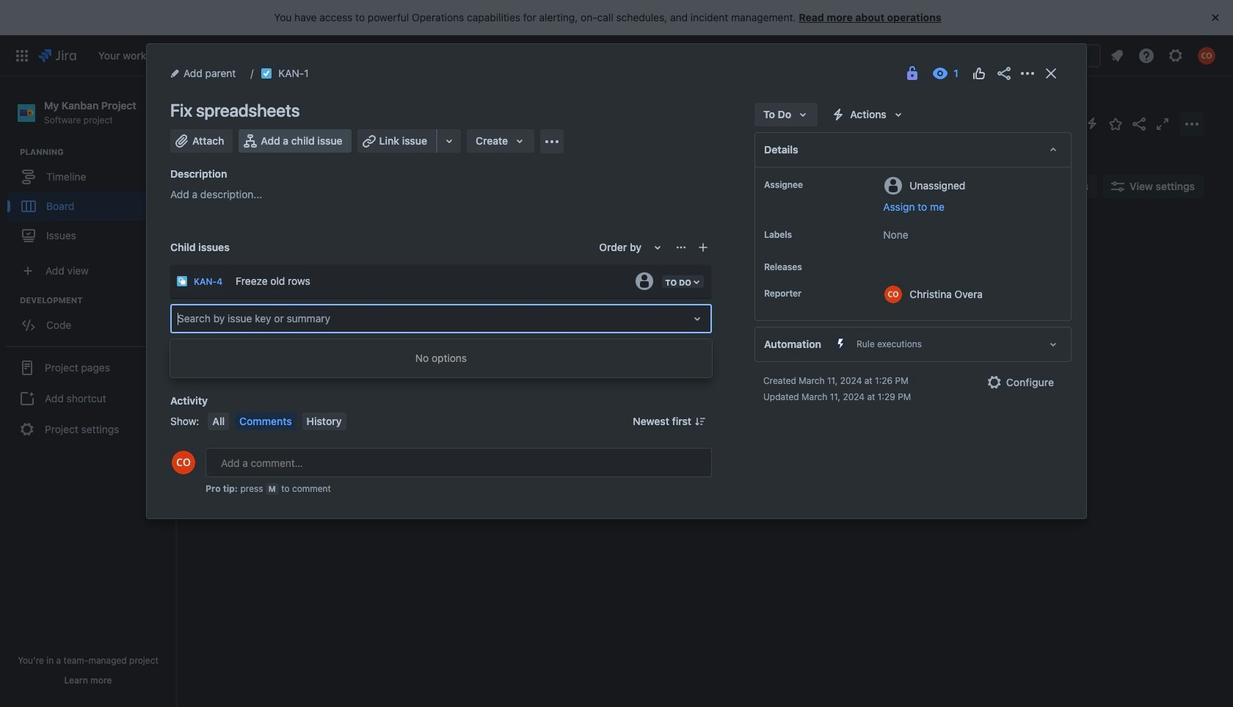 Task type: locate. For each thing, give the bounding box(es) containing it.
actions image
[[1019, 65, 1037, 82]]

heading
[[20, 146, 176, 158], [20, 295, 176, 306]]

banner
[[0, 35, 1234, 76]]

Add a comment… field
[[206, 448, 712, 477]]

star kan board image
[[1107, 115, 1125, 133]]

list item
[[94, 35, 160, 76], [166, 35, 223, 76], [229, 35, 277, 76], [282, 35, 358, 76], [364, 35, 413, 76], [419, 35, 463, 76], [516, 35, 559, 76], [571, 35, 621, 76]]

copy link to issue image
[[306, 67, 318, 79]]

labels pin to top. only you can see pinned fields. image
[[795, 229, 807, 241]]

4 list item from the left
[[282, 35, 358, 76]]

3 list item from the left
[[229, 35, 277, 76]]

enter full screen image
[[1154, 115, 1172, 133]]

5 list item from the left
[[364, 35, 413, 76]]

dismiss image
[[1207, 9, 1225, 26]]

link web pages and more image
[[441, 132, 458, 150]]

task image
[[261, 68, 273, 79]]

None text field
[[178, 311, 180, 326]]

7 list item from the left
[[516, 35, 559, 76]]

8 list item from the left
[[571, 35, 621, 76]]

0 of 1 child issues complete image
[[356, 301, 368, 313]]

primary element
[[9, 35, 866, 76]]

group
[[7, 146, 176, 255], [7, 295, 176, 345], [6, 346, 170, 450]]

0 vertical spatial heading
[[20, 146, 176, 158]]

list
[[91, 35, 866, 76], [1104, 42, 1225, 69]]

1 vertical spatial heading
[[20, 295, 176, 306]]

menu bar
[[205, 413, 349, 430]]

None search field
[[955, 44, 1101, 67]]

6 list item from the left
[[419, 35, 463, 76]]

details element
[[755, 132, 1072, 167]]

automation element
[[755, 327, 1072, 362]]

dialog
[[147, 44, 1087, 518]]

jira image
[[38, 47, 76, 64], [38, 47, 76, 64]]

1 heading from the top
[[20, 146, 176, 158]]



Task type: vqa. For each thing, say whether or not it's contained in the screenshot.
Software project space's Disable "link"
no



Task type: describe. For each thing, give the bounding box(es) containing it.
search image
[[960, 50, 972, 61]]

more information about christina overa image
[[885, 286, 903, 303]]

add app image
[[543, 133, 561, 150]]

0 vertical spatial group
[[7, 146, 176, 255]]

reporter pin to top. only you can see pinned fields. image
[[805, 288, 817, 300]]

0 horizontal spatial list
[[91, 35, 866, 76]]

sidebar element
[[0, 76, 176, 707]]

vote options: no one has voted for this issue yet. image
[[971, 65, 988, 82]]

2 heading from the top
[[20, 295, 176, 306]]

create child image
[[698, 242, 709, 253]]

task image
[[218, 301, 230, 313]]

1 list item from the left
[[94, 35, 160, 76]]

2 list item from the left
[[166, 35, 223, 76]]

0 of 1 child issues complete image
[[356, 301, 368, 313]]

2 vertical spatial group
[[6, 346, 170, 450]]

issue actions image
[[676, 242, 687, 253]]

1 horizontal spatial list
[[1104, 42, 1225, 69]]

assignee pin to top. only you can see pinned fields. image
[[806, 179, 818, 191]]

Search this board text field
[[207, 173, 275, 200]]

Search field
[[955, 44, 1101, 67]]

close image
[[1043, 65, 1060, 82]]

1 vertical spatial group
[[7, 295, 176, 345]]

open image
[[689, 310, 706, 328]]

issue type: subtask image
[[176, 275, 188, 287]]



